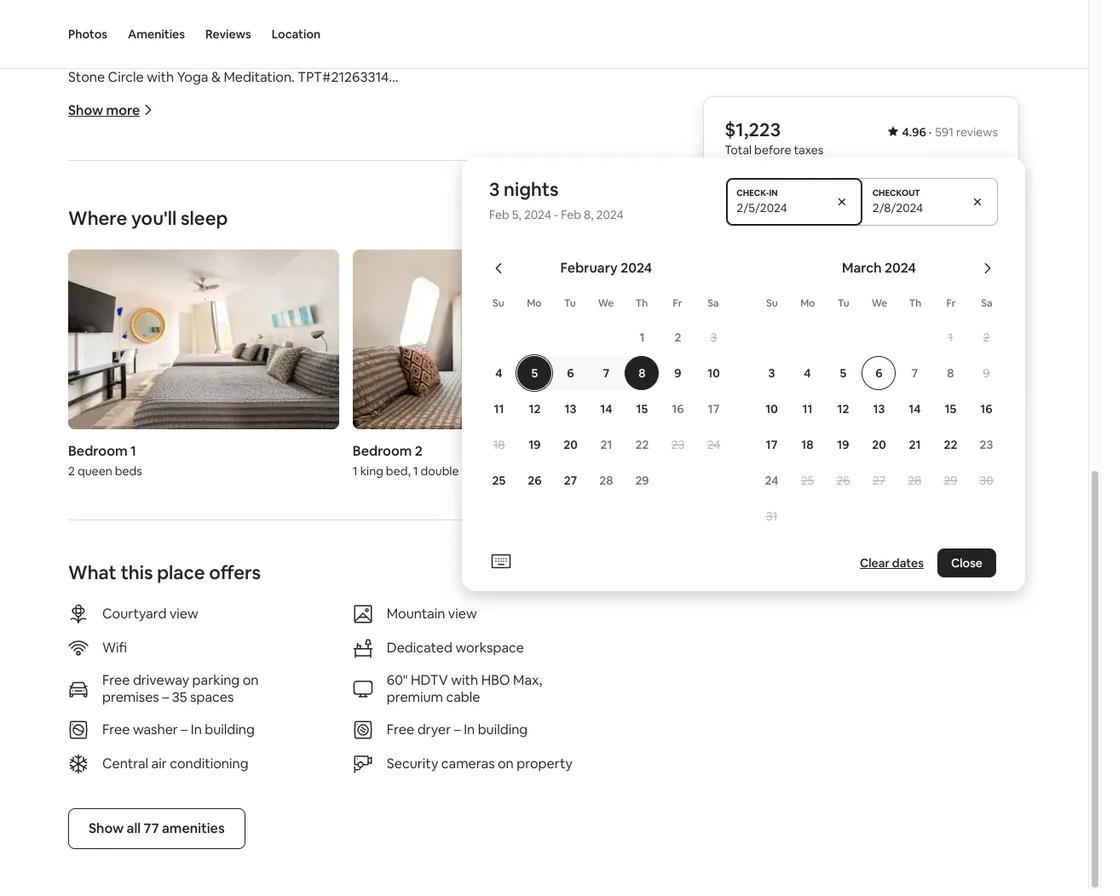 Task type: vqa. For each thing, say whether or not it's contained in the screenshot.
'$79'
no



Task type: describe. For each thing, give the bounding box(es) containing it.
1 vertical spatial 17 button
[[754, 427, 789, 461]]

1 left /
[[523, 208, 528, 223]]

hdtv
[[411, 672, 448, 690]]

2 sa from the left
[[982, 296, 993, 309]]

1 19 from the left
[[528, 437, 541, 452]]

you
[[792, 341, 812, 356]]

what this place offers
[[68, 561, 261, 585]]

22 for 2nd 22 button from the right
[[635, 437, 649, 452]]

2 18 from the left
[[801, 437, 813, 452]]

bed
[[531, 464, 553, 479]]

double
[[421, 464, 459, 479]]

parking
[[192, 672, 240, 690]]

1 left 'king'
[[353, 464, 358, 479]]

77
[[144, 820, 159, 838]]

1 we from the left
[[598, 296, 614, 309]]

8,
[[584, 206, 594, 222]]

bedroom for bedroom 2
[[353, 443, 412, 461]]

60" hdtv with hbo max, premium cable
[[387, 672, 542, 707]]

1 horizontal spatial 17
[[766, 437, 777, 452]]

mountain
[[387, 606, 445, 624]]

2024 right march
[[885, 258, 916, 276]]

2 9 button from the left
[[969, 356, 1004, 390]]

mountain view
[[387, 606, 477, 624]]

amenities button
[[128, 0, 185, 68]]

2 feb from the left
[[561, 206, 581, 222]]

1 feb from the left
[[489, 206, 510, 222]]

2 28 from the left
[[908, 472, 922, 488]]

2 19 button from the left
[[825, 427, 861, 461]]

show all 77 amenities button
[[68, 809, 245, 850]]

march
[[842, 258, 882, 276]]

1 18 from the left
[[493, 437, 505, 452]]

1 vertical spatial on
[[498, 756, 514, 774]]

2 18 button from the left
[[789, 427, 825, 461]]

·
[[929, 124, 932, 139]]

february 2024
[[560, 258, 652, 276]]

charged
[[865, 341, 911, 356]]

clear dates button
[[853, 548, 931, 577]]

2 inside bedroom 2 1 king bed, 1 double bed, 1 single bed
[[415, 443, 423, 461]]

2 28 button from the left
[[897, 463, 933, 497]]

1 27 button from the left
[[552, 463, 588, 497]]

3 inside 3 nights feb 5, 2024 - feb 8, 2024
[[489, 176, 500, 200]]

31
[[766, 508, 777, 523]]

view for mountain view
[[448, 606, 477, 624]]

0 horizontal spatial 10 button
[[696, 356, 732, 390]]

dedicated
[[387, 640, 453, 658]]

conditioning
[[170, 756, 249, 774]]

offers
[[209, 561, 261, 585]]

you'll
[[131, 206, 177, 230]]

4 for 2nd "4" button from right
[[495, 365, 502, 380]]

13 for 2nd '13' button from right
[[564, 401, 576, 416]]

sleep
[[181, 206, 228, 230]]

driveway
[[133, 672, 189, 690]]

central air conditioning
[[102, 756, 249, 774]]

1 20 button from the left
[[552, 427, 588, 461]]

1 6 button from the left
[[552, 356, 588, 390]]

clear dates
[[860, 555, 924, 570]]

1 4 button from the left
[[481, 356, 517, 390]]

max,
[[513, 672, 542, 690]]

close button
[[938, 548, 997, 577]]

before
[[754, 142, 791, 157]]

march 2024
[[842, 258, 916, 276]]

4.96 · 591 reviews
[[902, 124, 998, 139]]

1 18 button from the left
[[481, 427, 517, 461]]

$1,223 total before taxes
[[724, 117, 823, 157]]

1 down february 2024 in the top of the page
[[639, 329, 645, 344]]

1 23 button from the left
[[660, 427, 696, 461]]

1 th from the left
[[636, 296, 648, 309]]

premium
[[387, 689, 443, 707]]

washer
[[133, 722, 178, 739]]

free for free washer – in building
[[102, 722, 130, 739]]

2 tu from the left
[[838, 296, 850, 309]]

where
[[68, 206, 127, 230]]

show for show all 77 amenities
[[89, 820, 124, 838]]

1 5 button from the left
[[517, 356, 552, 390]]

2 button for february 2024
[[660, 320, 696, 354]]

2 4 button from the left
[[789, 356, 825, 390]]

place
[[157, 561, 205, 585]]

2 th from the left
[[909, 296, 922, 309]]

1 fr from the left
[[673, 296, 682, 309]]

air
[[151, 756, 167, 774]]

wifi
[[102, 640, 127, 658]]

show more button
[[68, 101, 154, 119]]

2 29 button from the left
[[933, 463, 969, 497]]

spaces
[[190, 689, 234, 707]]

2 we from the left
[[872, 296, 888, 309]]

amenities
[[128, 26, 185, 42]]

on inside the free driveway parking on premises – 35 spaces
[[243, 672, 259, 690]]

1 9 button from the left
[[660, 356, 696, 390]]

central
[[102, 756, 148, 774]]

be
[[848, 341, 862, 356]]

this
[[121, 561, 153, 585]]

1 5 from the left
[[531, 365, 538, 380]]

2024 right 8,
[[596, 206, 624, 222]]

35
[[172, 689, 187, 707]]

6 for second the 6 button from the right
[[567, 365, 574, 380]]

1 12 button from the left
[[517, 391, 552, 425]]

2 23 button from the left
[[969, 427, 1004, 461]]

show all 77 amenities
[[89, 820, 225, 838]]

2024 left -
[[524, 206, 551, 222]]

reserve
[[836, 298, 887, 315]]

you won't be charged yet
[[792, 341, 931, 356]]

– for free washer – in building
[[181, 722, 188, 739]]

2 inside the bedroom 1 2 queen beds
[[68, 464, 75, 479]]

3 nights feb 5, 2024 - feb 8, 2024
[[489, 176, 624, 222]]

– inside the free driveway parking on premises – 35 spaces
[[162, 689, 169, 707]]

free washer – in building
[[102, 722, 255, 739]]

22 for 2nd 22 button from the left
[[944, 437, 957, 452]]

2024 right february
[[620, 258, 652, 276]]

more
[[106, 101, 140, 119]]

cameras
[[441, 756, 495, 774]]

3 for right 3 button
[[768, 365, 775, 380]]

1 bed, from the left
[[386, 464, 411, 479]]

clear
[[860, 555, 890, 570]]

25 for 1st 25 button from the right
[[801, 472, 814, 488]]

yet
[[913, 341, 931, 356]]

2 8 button from the left
[[933, 356, 969, 390]]

1 button for march 2024
[[933, 320, 969, 354]]

1 28 from the left
[[599, 472, 613, 488]]

16 for second 16 button from the right
[[672, 401, 684, 416]]

king
[[360, 464, 383, 479]]

30 button
[[969, 463, 1004, 497]]

cable
[[446, 689, 480, 707]]

2 15 from the left
[[945, 401, 957, 416]]

1 inside the bedroom 1 2 queen beds
[[131, 443, 136, 461]]

9 for first 9 "button" from right
[[983, 365, 990, 380]]

photos
[[68, 26, 107, 42]]

2 11 from the left
[[802, 401, 813, 416]]

0 vertical spatial 24 button
[[696, 427, 732, 461]]

4 for 2nd "4" button
[[804, 365, 811, 380]]

location button
[[272, 0, 321, 68]]

2 22 button from the left
[[933, 427, 969, 461]]

1 29 button from the left
[[624, 463, 660, 497]]

2 19 from the left
[[837, 437, 849, 452]]

1 22 button from the left
[[624, 427, 660, 461]]

9 for 1st 9 "button"
[[674, 365, 681, 380]]

25 for 1st 25 button from the left
[[492, 472, 505, 488]]

2/5/2024
[[735, 200, 785, 215]]

2 14 button from the left
[[897, 391, 933, 425]]

0 vertical spatial 3 button
[[696, 320, 732, 354]]

dedicated workspace
[[387, 640, 524, 658]]

1 button for february 2024
[[624, 320, 660, 354]]

2 20 from the left
[[872, 437, 886, 452]]

2 6 button from the left
[[861, 356, 897, 390]]

beds
[[115, 464, 142, 479]]

12 for 2nd 12 button from left
[[837, 401, 849, 416]]

1 su from the left
[[493, 296, 505, 309]]

21 for 2nd 21 button from the left
[[909, 437, 921, 452]]

with
[[451, 672, 478, 690]]

26 for second "26" button from right
[[528, 472, 541, 488]]

1 29 from the left
[[635, 472, 649, 488]]

1 horizontal spatial 3 button
[[754, 356, 789, 390]]

dryer
[[417, 722, 451, 739]]

free dryer – in building
[[387, 722, 528, 739]]

won't
[[815, 341, 845, 356]]

2 23 from the left
[[980, 437, 993, 452]]

/
[[531, 208, 536, 223]]

photos button
[[68, 0, 107, 68]]

2 5 from the left
[[840, 365, 847, 380]]

reviews
[[957, 124, 998, 139]]

reserve button
[[724, 286, 998, 327]]

2 12 button from the left
[[825, 391, 861, 425]]

nights
[[504, 176, 559, 200]]

single
[[496, 464, 528, 479]]

bedroom 1 2 queen beds
[[68, 443, 142, 479]]

security cameras on property
[[387, 756, 573, 774]]

2 21 button from the left
[[897, 427, 933, 461]]

1 14 from the left
[[600, 401, 612, 416]]

location
[[272, 26, 321, 42]]



Task type: locate. For each thing, give the bounding box(es) containing it.
16 for second 16 button
[[980, 401, 993, 416]]

building up security cameras on property
[[478, 722, 528, 739]]

11 button up single at the bottom left
[[481, 391, 517, 425]]

courtyard
[[102, 606, 167, 624]]

show more
[[68, 101, 140, 119]]

tu down february
[[564, 296, 576, 309]]

2 21 from the left
[[909, 437, 921, 452]]

sa
[[708, 296, 719, 309], [982, 296, 993, 309]]

16 button
[[660, 391, 696, 425], [969, 391, 1004, 425]]

security
[[387, 756, 438, 774]]

1 horizontal spatial 16 button
[[969, 391, 1004, 425]]

13
[[564, 401, 576, 416], [873, 401, 885, 416]]

9
[[674, 365, 681, 380], [983, 365, 990, 380]]

bedroom inside the bedroom 1 2 queen beds
[[68, 443, 128, 461]]

1 horizontal spatial 21
[[909, 437, 921, 452]]

0 horizontal spatial –
[[162, 689, 169, 707]]

bedroom up queen
[[68, 443, 128, 461]]

18 button up 31 button
[[789, 427, 825, 461]]

1 8 from the left
[[638, 365, 645, 380]]

1 horizontal spatial 7
[[912, 365, 918, 380]]

9 button
[[660, 356, 696, 390], [969, 356, 1004, 390]]

1 horizontal spatial 19 button
[[825, 427, 861, 461]]

on right parking
[[243, 672, 259, 690]]

free up central at the left of the page
[[102, 722, 130, 739]]

2 11 button from the left
[[789, 391, 825, 425]]

26
[[528, 472, 541, 488], [836, 472, 850, 488]]

2 15 button from the left
[[933, 391, 969, 425]]

27 button up clear
[[861, 463, 897, 497]]

calendar application
[[462, 240, 1102, 548]]

courtyard view
[[102, 606, 198, 624]]

$1,223
[[724, 117, 781, 141]]

1 19 button from the left
[[517, 427, 552, 461]]

1 16 button from the left
[[660, 391, 696, 425]]

february
[[560, 258, 618, 276]]

17 button
[[696, 391, 732, 425], [754, 427, 789, 461]]

– right the dryer
[[454, 722, 461, 739]]

1 vertical spatial 3 button
[[754, 356, 789, 390]]

1 20 from the left
[[563, 437, 577, 452]]

bedroom for bedroom 1
[[68, 443, 128, 461]]

0 horizontal spatial 1 button
[[624, 320, 660, 354]]

12 down be
[[837, 401, 849, 416]]

1 mo from the left
[[527, 296, 542, 309]]

1 horizontal spatial 18
[[801, 437, 813, 452]]

16
[[672, 401, 684, 416], [980, 401, 993, 416]]

0 horizontal spatial 28
[[599, 472, 613, 488]]

28 right bed
[[599, 472, 613, 488]]

1 horizontal spatial 15
[[945, 401, 957, 416]]

on
[[243, 672, 259, 690], [498, 756, 514, 774]]

all
[[127, 820, 141, 838]]

feb
[[489, 206, 510, 222], [561, 206, 581, 222]]

1 horizontal spatial 16
[[980, 401, 993, 416]]

15 button
[[624, 391, 660, 425], [933, 391, 969, 425]]

1 horizontal spatial 21 button
[[897, 427, 933, 461]]

Add date text field
[[873, 200, 957, 215]]

12 for 2nd 12 button from the right
[[529, 401, 541, 416]]

0 horizontal spatial 26
[[528, 472, 541, 488]]

17
[[708, 401, 719, 416], [766, 437, 777, 452]]

1 horizontal spatial we
[[872, 296, 888, 309]]

0 horizontal spatial 29
[[635, 472, 649, 488]]

1 vertical spatial 24 button
[[754, 463, 789, 497]]

8 for 1st 8 button from the left
[[638, 365, 645, 380]]

2 22 from the left
[[944, 437, 957, 452]]

14 button
[[588, 391, 624, 425], [897, 391, 933, 425]]

where you'll sleep region
[[61, 202, 915, 486]]

2 4 from the left
[[804, 365, 811, 380]]

view for courtyard view
[[170, 606, 198, 624]]

4.96
[[902, 124, 927, 139]]

MM/DD/YYYY text field
[[737, 200, 822, 215]]

5,
[[512, 206, 522, 222]]

amenities
[[162, 820, 225, 838]]

1 horizontal spatial bedroom
[[353, 443, 412, 461]]

0 horizontal spatial 16 button
[[660, 391, 696, 425]]

what
[[68, 561, 117, 585]]

1 26 button from the left
[[517, 463, 552, 497]]

– left 35
[[162, 689, 169, 707]]

0 horizontal spatial 14 button
[[588, 391, 624, 425]]

–
[[162, 689, 169, 707], [181, 722, 188, 739], [454, 722, 461, 739]]

close
[[951, 555, 983, 570]]

12 button up bed
[[517, 391, 552, 425]]

we down the march 2024
[[872, 296, 888, 309]]

1 horizontal spatial –
[[181, 722, 188, 739]]

show left more
[[68, 101, 103, 119]]

– for free dryer – in building
[[454, 722, 461, 739]]

18 button
[[481, 427, 517, 461], [789, 427, 825, 461]]

11 up single at the bottom left
[[494, 401, 504, 416]]

1 horizontal spatial 26 button
[[825, 463, 861, 497]]

0 horizontal spatial 3
[[489, 176, 500, 200]]

3 button
[[696, 320, 732, 354], [754, 356, 789, 390]]

1 horizontal spatial 24
[[765, 472, 778, 488]]

th up yet
[[909, 296, 922, 309]]

1 13 button from the left
[[552, 391, 588, 425]]

10
[[707, 365, 720, 380], [765, 401, 778, 416]]

23 button
[[660, 427, 696, 461], [969, 427, 1004, 461]]

show inside button
[[89, 820, 124, 838]]

0 horizontal spatial 18 button
[[481, 427, 517, 461]]

1 left single at the bottom left
[[489, 464, 494, 479]]

total
[[724, 142, 752, 157]]

mo
[[527, 296, 542, 309], [801, 296, 816, 309]]

3 for the top 3 button
[[710, 329, 717, 344]]

1 horizontal spatial 28 button
[[897, 463, 933, 497]]

27 right bed
[[564, 472, 577, 488]]

0 horizontal spatial 16
[[672, 401, 684, 416]]

1 horizontal spatial 11 button
[[789, 391, 825, 425]]

21 for 1st 21 button
[[600, 437, 612, 452]]

0 horizontal spatial 15 button
[[624, 391, 660, 425]]

su
[[493, 296, 505, 309], [767, 296, 778, 309]]

1 horizontal spatial 10
[[765, 401, 778, 416]]

1 23 from the left
[[671, 437, 685, 452]]

2 20 button from the left
[[861, 427, 897, 461]]

2 14 from the left
[[909, 401, 921, 416]]

1 horizontal spatial 14 button
[[897, 391, 933, 425]]

2 bedroom from the left
[[353, 443, 412, 461]]

1 horizontal spatial 15 button
[[933, 391, 969, 425]]

28 left 30
[[908, 472, 922, 488]]

0 horizontal spatial su
[[493, 296, 505, 309]]

taxes
[[794, 142, 823, 157]]

25 button
[[481, 463, 517, 497], [789, 463, 825, 497]]

1 12 from the left
[[529, 401, 541, 416]]

free inside the free driveway parking on premises – 35 spaces
[[102, 672, 130, 690]]

2 26 button from the left
[[825, 463, 861, 497]]

1 horizontal spatial 14
[[909, 401, 921, 416]]

0 horizontal spatial 18
[[493, 437, 505, 452]]

1 horizontal spatial tu
[[838, 296, 850, 309]]

1 horizontal spatial 8 button
[[933, 356, 969, 390]]

26 for first "26" button from the right
[[836, 472, 850, 488]]

11
[[494, 401, 504, 416], [802, 401, 813, 416]]

1 22 from the left
[[635, 437, 649, 452]]

13 for 1st '13' button from the right
[[873, 401, 885, 416]]

free left the dryer
[[387, 722, 415, 739]]

0 vertical spatial 17 button
[[696, 391, 732, 425]]

– right washer
[[181, 722, 188, 739]]

11 button down the you
[[789, 391, 825, 425]]

1 vertical spatial 3
[[710, 329, 717, 344]]

1 view from the left
[[170, 606, 198, 624]]

1 28 button from the left
[[588, 463, 624, 497]]

0 horizontal spatial feb
[[489, 206, 510, 222]]

28 button left 30
[[897, 463, 933, 497]]

1 horizontal spatial 7 button
[[897, 356, 933, 390]]

6 for 2nd the 6 button from the left
[[875, 365, 883, 380]]

show for show more
[[68, 101, 103, 119]]

2 13 from the left
[[873, 401, 885, 416]]

0 horizontal spatial 11 button
[[481, 391, 517, 425]]

6
[[567, 365, 574, 380], [875, 365, 883, 380]]

1 13 from the left
[[564, 401, 576, 416]]

10 button
[[696, 356, 732, 390], [754, 391, 789, 425]]

tu down march
[[838, 296, 850, 309]]

8
[[638, 365, 645, 380], [947, 365, 954, 380]]

1 vertical spatial 24
[[765, 472, 778, 488]]

1 14 button from the left
[[588, 391, 624, 425]]

591
[[936, 124, 954, 139]]

0 horizontal spatial 29 button
[[624, 463, 660, 497]]

24 button
[[696, 427, 732, 461], [754, 463, 789, 497]]

0 horizontal spatial 25
[[492, 472, 505, 488]]

28 button
[[588, 463, 624, 497], [897, 463, 933, 497]]

1 sa from the left
[[708, 296, 719, 309]]

0 horizontal spatial 12 button
[[517, 391, 552, 425]]

free down wifi
[[102, 672, 130, 690]]

1 26 from the left
[[528, 472, 541, 488]]

1 horizontal spatial 5 button
[[825, 356, 861, 390]]

th down february 2024 in the top of the page
[[636, 296, 648, 309]]

12 up bed
[[529, 401, 541, 416]]

7 for 2nd 7 button from the right
[[603, 365, 609, 380]]

0 horizontal spatial 14
[[600, 401, 612, 416]]

1 in from the left
[[191, 722, 202, 739]]

0 horizontal spatial 26 button
[[517, 463, 552, 497]]

0 horizontal spatial 7 button
[[588, 356, 624, 390]]

18 button up single at the bottom left
[[481, 427, 517, 461]]

0 vertical spatial show
[[68, 101, 103, 119]]

2 mo from the left
[[801, 296, 816, 309]]

tu
[[564, 296, 576, 309], [838, 296, 850, 309]]

0 horizontal spatial 10
[[707, 365, 720, 380]]

queen
[[78, 464, 112, 479]]

1 15 button from the left
[[624, 391, 660, 425]]

1 tu from the left
[[564, 296, 576, 309]]

27 button
[[552, 463, 588, 497], [861, 463, 897, 497]]

we
[[598, 296, 614, 309], [872, 296, 888, 309]]

2 5 button from the left
[[825, 356, 861, 390]]

1 8 button from the left
[[624, 356, 660, 390]]

0 vertical spatial 24
[[707, 437, 720, 452]]

0 horizontal spatial 27
[[564, 472, 577, 488]]

60"
[[387, 672, 408, 690]]

building
[[205, 722, 255, 739], [478, 722, 528, 739]]

in for dryer
[[464, 722, 475, 739]]

1 4 from the left
[[495, 365, 502, 380]]

31 button
[[754, 499, 789, 533]]

view
[[170, 606, 198, 624], [448, 606, 477, 624]]

15
[[636, 401, 648, 416], [945, 401, 957, 416]]

1 7 from the left
[[603, 365, 609, 380]]

27 button right single at the bottom left
[[552, 463, 588, 497]]

20 button
[[552, 427, 588, 461], [861, 427, 897, 461]]

1 horizontal spatial 4 button
[[789, 356, 825, 390]]

2 button for march 2024
[[969, 320, 1004, 354]]

1 horizontal spatial view
[[448, 606, 477, 624]]

0 horizontal spatial 13
[[564, 401, 576, 416]]

premises
[[102, 689, 159, 707]]

1 vertical spatial 17
[[766, 437, 777, 452]]

2 25 button from the left
[[789, 463, 825, 497]]

1 horizontal spatial fr
[[947, 296, 956, 309]]

view down place
[[170, 606, 198, 624]]

0 horizontal spatial in
[[191, 722, 202, 739]]

view up dedicated workspace
[[448, 606, 477, 624]]

2 fr from the left
[[947, 296, 956, 309]]

we down february 2024 in the top of the page
[[598, 296, 614, 309]]

free for free dryer – in building
[[387, 722, 415, 739]]

11 down the you
[[802, 401, 813, 416]]

1 up beds
[[131, 443, 136, 461]]

0 horizontal spatial 8 button
[[624, 356, 660, 390]]

1 bedroom from the left
[[68, 443, 128, 461]]

bed, right double
[[462, 464, 486, 479]]

1 horizontal spatial 20
[[872, 437, 886, 452]]

2 12 from the left
[[837, 401, 849, 416]]

0 horizontal spatial fr
[[673, 296, 682, 309]]

2 view from the left
[[448, 606, 477, 624]]

0 horizontal spatial 13 button
[[552, 391, 588, 425]]

1 horizontal spatial 10 button
[[754, 391, 789, 425]]

1 horizontal spatial 24 button
[[754, 463, 789, 497]]

1 button down february 2024 in the top of the page
[[624, 320, 660, 354]]

2 27 button from the left
[[861, 463, 897, 497]]

bed,
[[386, 464, 411, 479], [462, 464, 486, 479]]

3
[[489, 176, 500, 200], [710, 329, 717, 344], [768, 365, 775, 380]]

reviews
[[205, 26, 251, 42]]

2 26 from the left
[[836, 472, 850, 488]]

1 27 from the left
[[564, 472, 577, 488]]

13 button
[[552, 391, 588, 425], [861, 391, 897, 425]]

2 in from the left
[[464, 722, 475, 739]]

in for washer
[[191, 722, 202, 739]]

2 bed, from the left
[[462, 464, 486, 479]]

queen room on ground floor image
[[68, 249, 339, 430], [68, 249, 339, 430]]

28 button right bed
[[588, 463, 624, 497]]

on right cameras
[[498, 756, 514, 774]]

free driveway parking on premises – 35 spaces
[[102, 672, 259, 707]]

2 13 button from the left
[[861, 391, 897, 425]]

13 button down charged
[[861, 391, 897, 425]]

1 / 2
[[523, 208, 545, 223]]

1 16 from the left
[[672, 401, 684, 416]]

2/8/2024
[[872, 200, 923, 215]]

1 horizontal spatial 6 button
[[861, 356, 897, 390]]

1 left double
[[413, 464, 418, 479]]

bedroom 2 1 king bed, 1 double bed, 1 single bed
[[353, 443, 553, 479]]

0 horizontal spatial building
[[205, 722, 255, 739]]

building down the spaces
[[205, 722, 255, 739]]

0 horizontal spatial 7
[[603, 365, 609, 380]]

0 horizontal spatial 4
[[495, 365, 502, 380]]

25 button up 31 button
[[789, 463, 825, 497]]

1 horizontal spatial 9
[[983, 365, 990, 380]]

2 7 button from the left
[[897, 356, 933, 390]]

1 right yet
[[948, 329, 953, 344]]

1 horizontal spatial on
[[498, 756, 514, 774]]

13 button up bed
[[552, 391, 588, 425]]

2 2 button from the left
[[969, 320, 1004, 354]]

0 horizontal spatial 21 button
[[588, 427, 624, 461]]

2 27 from the left
[[872, 472, 886, 488]]

1 15 from the left
[[636, 401, 648, 416]]

1 21 button from the left
[[588, 427, 624, 461]]

28
[[599, 472, 613, 488], [908, 472, 922, 488]]

1 horizontal spatial 11
[[802, 401, 813, 416]]

1 21 from the left
[[600, 437, 612, 452]]

feb right -
[[561, 206, 581, 222]]

bed, right 'king'
[[386, 464, 411, 479]]

25 button left bed
[[481, 463, 517, 497]]

1 vertical spatial 10 button
[[754, 391, 789, 425]]

in down the spaces
[[191, 722, 202, 739]]

building for free dryer – in building
[[478, 722, 528, 739]]

free for free driveway parking on premises – 35 spaces
[[102, 672, 130, 690]]

1 horizontal spatial building
[[478, 722, 528, 739]]

7
[[603, 365, 609, 380], [912, 365, 918, 380]]

2 16 button from the left
[[969, 391, 1004, 425]]

21 button
[[588, 427, 624, 461], [897, 427, 933, 461]]

27 up clear
[[872, 472, 886, 488]]

loft image
[[353, 249, 624, 430], [353, 249, 624, 430]]

2024
[[524, 206, 551, 222], [596, 206, 624, 222], [620, 258, 652, 276], [885, 258, 916, 276]]

0 horizontal spatial 8
[[638, 365, 645, 380]]

1 horizontal spatial bed,
[[462, 464, 486, 479]]

1
[[523, 208, 528, 223], [639, 329, 645, 344], [948, 329, 953, 344], [131, 443, 136, 461], [353, 464, 358, 479], [413, 464, 418, 479], [489, 464, 494, 479]]

2 su from the left
[[767, 296, 778, 309]]

1 7 button from the left
[[588, 356, 624, 390]]

8 for second 8 button
[[947, 365, 954, 380]]

0 horizontal spatial 21
[[600, 437, 612, 452]]

2 horizontal spatial 3
[[768, 365, 775, 380]]

0 horizontal spatial sa
[[708, 296, 719, 309]]

0 horizontal spatial mo
[[527, 296, 542, 309]]

0 horizontal spatial 2 button
[[660, 320, 696, 354]]

reviews button
[[205, 0, 251, 68]]

18
[[493, 437, 505, 452], [801, 437, 813, 452]]

0 horizontal spatial view
[[170, 606, 198, 624]]

0 horizontal spatial on
[[243, 672, 259, 690]]

hbo
[[481, 672, 510, 690]]

feb left 5, at left
[[489, 206, 510, 222]]

1 horizontal spatial 28
[[908, 472, 922, 488]]

7 for 1st 7 button from right
[[912, 365, 918, 380]]

in down cable
[[464, 722, 475, 739]]

1 11 from the left
[[494, 401, 504, 416]]

1 11 button from the left
[[481, 391, 517, 425]]

0 horizontal spatial 17
[[708, 401, 719, 416]]

-
[[554, 206, 559, 222]]

0 horizontal spatial 5
[[531, 365, 538, 380]]

1 6 from the left
[[567, 365, 574, 380]]

0 horizontal spatial 22 button
[[624, 427, 660, 461]]

1 25 button from the left
[[481, 463, 517, 497]]

show left all
[[89, 820, 124, 838]]

0 horizontal spatial th
[[636, 296, 648, 309]]

1 horizontal spatial 29 button
[[933, 463, 969, 497]]

0 horizontal spatial 24
[[707, 437, 720, 452]]

4
[[495, 365, 502, 380], [804, 365, 811, 380]]

2 29 from the left
[[944, 472, 957, 488]]

0 horizontal spatial 17 button
[[696, 391, 732, 425]]

0 horizontal spatial 6
[[567, 365, 574, 380]]

0 vertical spatial 17
[[708, 401, 719, 416]]

dates
[[893, 555, 924, 570]]

1 horizontal spatial 25
[[801, 472, 814, 488]]

2
[[539, 208, 545, 223], [674, 329, 681, 344], [983, 329, 990, 344], [415, 443, 423, 461], [68, 464, 75, 479]]

0 horizontal spatial 28 button
[[588, 463, 624, 497]]

12 button down be
[[825, 391, 861, 425]]

2 16 from the left
[[980, 401, 993, 416]]

bedroom inside bedroom 2 1 king bed, 1 double bed, 1 single bed
[[353, 443, 412, 461]]

0 horizontal spatial 20
[[563, 437, 577, 452]]

building for free washer – in building
[[205, 722, 255, 739]]

2 9 from the left
[[983, 365, 990, 380]]

1 button right yet
[[933, 320, 969, 354]]

bedroom up 'king'
[[353, 443, 412, 461]]

22 button
[[624, 427, 660, 461], [933, 427, 969, 461]]



